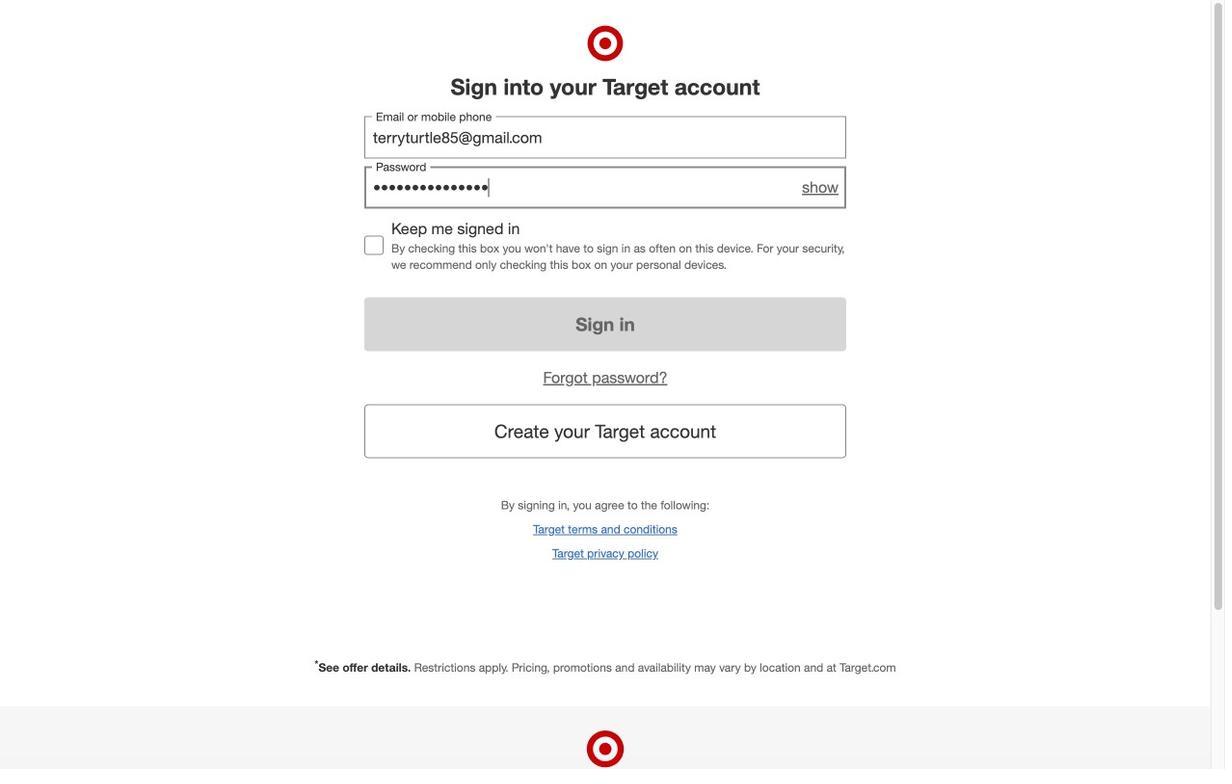 Task type: locate. For each thing, give the bounding box(es) containing it.
None password field
[[365, 166, 847, 209]]

None checkbox
[[365, 236, 384, 255]]

None text field
[[365, 116, 847, 159]]



Task type: describe. For each thing, give the bounding box(es) containing it.
target: expect more. pay less. image
[[335, 707, 877, 770]]



Task type: vqa. For each thing, say whether or not it's contained in the screenshot.
password field
yes



